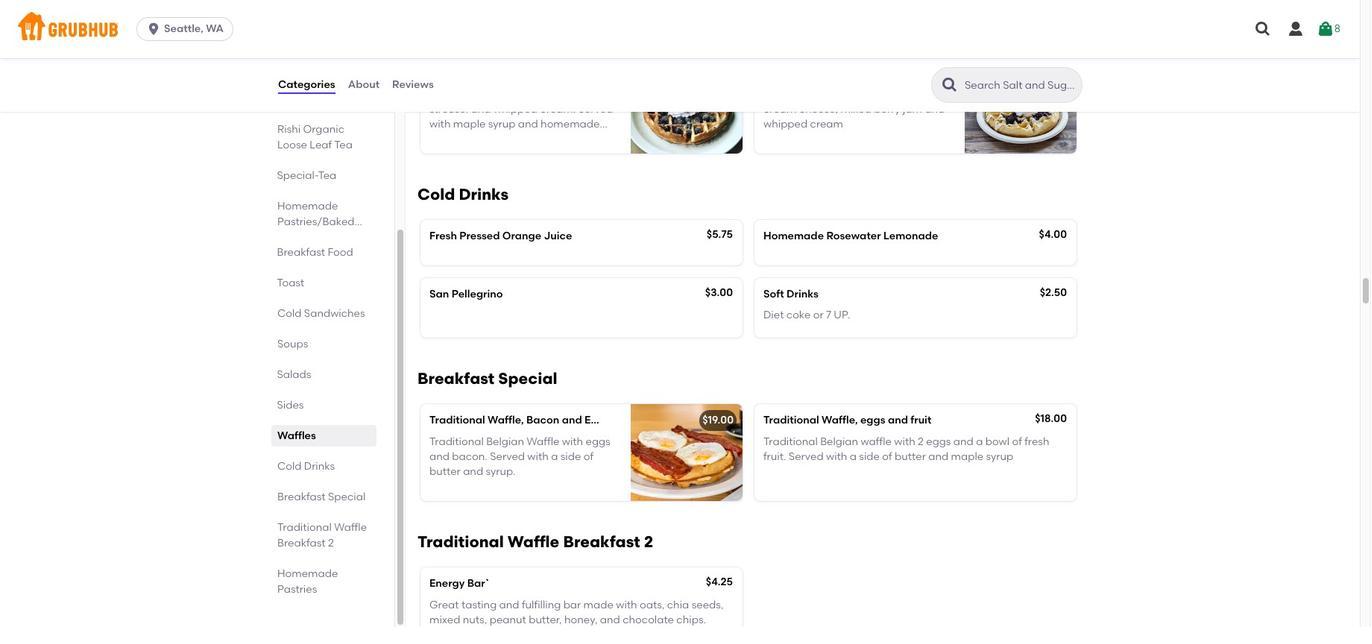 Task type: vqa. For each thing, say whether or not it's contained in the screenshot.
Up
no



Task type: locate. For each thing, give the bounding box(es) containing it.
side down traditional waffle, eggs and fruit
[[860, 451, 880, 463]]

orange
[[503, 230, 542, 243]]

0 horizontal spatial served
[[490, 451, 525, 463]]

with left "oats,"
[[616, 599, 638, 611]]

search icon image
[[941, 76, 959, 94]]

and down blueberries, in the top of the page
[[518, 118, 538, 131]]

2 horizontal spatial waffle
[[861, 435, 892, 448]]

belgian down traditional waffle, eggs and fruit
[[821, 435, 859, 448]]

eggs down the eggs at the bottom left
[[586, 435, 611, 448]]

2 down fruit
[[918, 435, 924, 448]]

2 horizontal spatial served
[[789, 451, 824, 463]]

maple
[[453, 118, 486, 131], [952, 451, 984, 463]]

$18.00
[[1036, 413, 1068, 425]]

butter inside traditional belgian waffle with eggs and bacon. served with a side of butter and syrup.
[[430, 466, 461, 478]]

side down traditional waffle, bacon and eggs
[[561, 451, 581, 463]]

1 horizontal spatial drinks
[[459, 185, 509, 204]]

7
[[827, 309, 832, 322]]

1 horizontal spatial of
[[883, 451, 893, 463]]

1 horizontal spatial cold drinks
[[418, 185, 509, 204]]

belgian inside traditional belgian waffle with eggs and bacon. served with a side of butter and syrup.
[[486, 435, 525, 448]]

breakfast
[[278, 246, 326, 259], [418, 370, 495, 388], [278, 491, 326, 504], [564, 533, 641, 552], [278, 537, 326, 550]]

1 horizontal spatial butter
[[895, 451, 926, 463]]

coke
[[787, 309, 811, 322]]

cold drinks up pressed
[[418, 185, 509, 204]]

served inside traditional belgian waffle with 2 eggs and a bowl of fresh fruit. served with a side of butter and maple syrup
[[789, 451, 824, 463]]

breakfast special
[[418, 370, 558, 388], [278, 491, 366, 504]]

traditional waffle breakfast 2 up the fulfilling
[[418, 533, 654, 552]]

1 vertical spatial whipped
[[764, 118, 808, 131]]

1 horizontal spatial traditional waffle breakfast 2
[[418, 533, 654, 552]]

served inside traditional belgian waffle with eggs and bacon. served with a side of butter and syrup.
[[490, 451, 525, 463]]

svg image left 8 button on the right of page
[[1288, 20, 1306, 38]]

waffle inside traditional belgian waffle with eggs and bacon. served with a side of butter and syrup.
[[527, 435, 560, 448]]

0 vertical spatial breakfast special
[[418, 370, 558, 388]]

drinks up pressed
[[459, 185, 509, 204]]

cold down toast
[[278, 307, 302, 320]]

of down traditional waffle, eggs and fruit
[[883, 451, 893, 463]]

breakfast special down waffles
[[278, 491, 366, 504]]

seattle, wa button
[[137, 17, 239, 41]]

and down made
[[600, 614, 621, 627]]

peanut
[[490, 614, 527, 627]]

reviews
[[392, 78, 434, 91]]

1 horizontal spatial $12.75
[[1038, 67, 1068, 79]]

drinks up coke
[[787, 288, 819, 300]]

0 horizontal spatial svg image
[[1255, 20, 1273, 38]]

special
[[499, 370, 558, 388], [328, 491, 366, 504]]

2 horizontal spatial eggs
[[927, 435, 952, 448]]

1 horizontal spatial side
[[860, 451, 880, 463]]

waffle down traditional waffle, eggs and fruit
[[861, 435, 892, 448]]

with
[[504, 88, 525, 101], [878, 88, 899, 101], [430, 118, 451, 131], [562, 435, 584, 448], [895, 435, 916, 448], [528, 451, 549, 463], [827, 451, 848, 463], [616, 599, 638, 611]]

homemade for rosewater
[[764, 230, 824, 243]]

belgian up streusel
[[430, 88, 468, 101]]

of right the bowl on the right bottom of page
[[1013, 435, 1023, 448]]

eggs up traditional belgian waffle with 2 eggs and a bowl of fresh fruit. served with a side of butter and maple syrup
[[861, 414, 886, 427]]

tea inside the 'rishi organic loose leaf tea'
[[334, 139, 353, 151]]

waffle inside traditional belgian waffle with 2 eggs and a bowl of fresh fruit. served with a side of butter and maple syrup
[[861, 435, 892, 448]]

0 horizontal spatial butter
[[430, 466, 461, 478]]

cream down tart
[[764, 103, 797, 116]]

cold sandwiches
[[278, 307, 365, 320]]

served up homemade at the left top of page
[[579, 103, 614, 116]]

cream down cheese,
[[811, 118, 844, 131]]

diet coke or 7 up.
[[764, 309, 851, 322]]

1 waffle, from the left
[[488, 414, 524, 427]]

traditional
[[430, 414, 485, 427], [764, 414, 820, 427], [430, 435, 484, 448], [764, 435, 818, 448], [278, 521, 332, 534], [418, 533, 504, 552]]

0 vertical spatial maple
[[453, 118, 486, 131]]

0 vertical spatial cream.
[[540, 103, 576, 116]]

whipped inside belgian waffle topped with a sweet cream cheese, mixed berry jam and whipped cream
[[764, 118, 808, 131]]

homemade
[[278, 200, 338, 213], [764, 230, 824, 243], [278, 568, 338, 580]]

eggs inside traditional belgian waffle with 2 eggs and a bowl of fresh fruit. served with a side of butter and maple syrup
[[927, 435, 952, 448]]

0 horizontal spatial mixed
[[430, 614, 461, 627]]

and left fruit
[[888, 414, 909, 427]]

rishi organic loose leaf tea
[[278, 123, 353, 151]]

2 horizontal spatial of
[[1013, 435, 1023, 448]]

1 vertical spatial butter
[[430, 466, 461, 478]]

fulfilling
[[522, 599, 561, 611]]

0 horizontal spatial svg image
[[146, 22, 161, 37]]

0 vertical spatial cold
[[418, 185, 455, 204]]

1 horizontal spatial eggs
[[861, 414, 886, 427]]

traditional waffle breakfast 2 up homemade pastries
[[278, 521, 367, 550]]

waffle down cobbler waffle
[[470, 88, 501, 101]]

1 horizontal spatial syrup
[[987, 451, 1014, 463]]

of
[[1013, 435, 1023, 448], [584, 451, 594, 463], [883, 451, 893, 463]]

0 horizontal spatial special
[[328, 491, 366, 504]]

cold drinks
[[418, 185, 509, 204], [278, 460, 335, 473]]

and down fruit
[[929, 451, 949, 463]]

of inside traditional belgian waffle with eggs and bacon. served with a side of butter and syrup.
[[584, 451, 594, 463]]

a inside traditional belgian waffle with eggs and bacon. served with a side of butter and syrup.
[[551, 451, 558, 463]]

0 horizontal spatial syrup
[[488, 118, 516, 131]]

traditional inside traditional belgian waffle with eggs and bacon. served with a side of butter and syrup.
[[430, 435, 484, 448]]

drinks
[[459, 185, 509, 204], [787, 288, 819, 300], [304, 460, 335, 473]]

mixed
[[841, 103, 872, 116], [430, 614, 461, 627]]

0 horizontal spatial of
[[584, 451, 594, 463]]

mixed down great
[[430, 614, 461, 627]]

pastries
[[278, 583, 317, 596]]

whipped
[[494, 103, 538, 116], [764, 118, 808, 131]]

waffle down bacon
[[527, 435, 560, 448]]

mixed down topped
[[841, 103, 872, 116]]

cream. down blueberries, in the top of the page
[[540, 103, 576, 116]]

0 vertical spatial homemade
[[278, 200, 338, 213]]

traditional for eggs
[[430, 435, 484, 448]]

waffle inside belgian waffle topped with a sweet cream cheese, mixed berry jam and whipped cream
[[804, 88, 835, 101]]

homemade up pastries/baked
[[278, 200, 338, 213]]

0 horizontal spatial eggs
[[586, 435, 611, 448]]

whip
[[430, 133, 454, 146]]

pressed
[[460, 230, 500, 243]]

waffle up the fulfilling
[[508, 533, 560, 552]]

special-
[[278, 169, 319, 182]]

0 horizontal spatial cold drinks
[[278, 460, 335, 473]]

served right the fruit.
[[789, 451, 824, 463]]

a down bacon
[[551, 451, 558, 463]]

bacon
[[527, 414, 560, 427]]

tart
[[764, 67, 784, 79]]

bowl
[[986, 435, 1010, 448]]

waffle, for eggs
[[822, 414, 858, 427]]

2 vertical spatial homemade
[[278, 568, 338, 580]]

svg image
[[1288, 20, 1306, 38], [146, 22, 161, 37]]

2 up "oats,"
[[644, 533, 654, 552]]

cream.
[[540, 103, 576, 116], [456, 133, 492, 146]]

belgian inside belgian waffle topped with a sweet cream cheese, mixed berry jam and whipped cream
[[764, 88, 802, 101]]

tea down 'leaf'
[[319, 169, 337, 182]]

2 horizontal spatial 2
[[918, 435, 924, 448]]

cold up fresh at top
[[418, 185, 455, 204]]

svg image inside 8 button
[[1317, 20, 1335, 38]]

maple inside "belgian waffle with blueberries, streusel and whipped cream. served with maple syrup and homemade whip cream."
[[453, 118, 486, 131]]

wa
[[206, 22, 224, 35]]

0 vertical spatial drinks
[[459, 185, 509, 204]]

tart waffle image
[[965, 57, 1077, 154]]

1 horizontal spatial 2
[[644, 533, 654, 552]]

1 horizontal spatial served
[[579, 103, 614, 116]]

whipped down blueberries, in the top of the page
[[494, 103, 538, 116]]

$2.50
[[1040, 286, 1068, 299]]

waffle, left bacon
[[488, 414, 524, 427]]

homemade for pastries
[[278, 568, 338, 580]]

svg image left seattle,
[[146, 22, 161, 37]]

1 side from the left
[[561, 451, 581, 463]]

2 waffle, from the left
[[822, 414, 858, 427]]

belgian
[[430, 88, 468, 101], [764, 88, 802, 101], [486, 435, 525, 448], [821, 435, 859, 448]]

cold
[[418, 185, 455, 204], [278, 307, 302, 320], [278, 460, 302, 473]]

waffle up cheese,
[[804, 88, 835, 101]]

0 vertical spatial butter
[[895, 451, 926, 463]]

syrup.
[[486, 466, 516, 478]]

1 vertical spatial mixed
[[430, 614, 461, 627]]

1 horizontal spatial waffle
[[804, 88, 835, 101]]

0 vertical spatial mixed
[[841, 103, 872, 116]]

butter down bacon. at the left bottom of the page
[[430, 466, 461, 478]]

a down traditional waffle, eggs and fruit
[[850, 451, 857, 463]]

$3.00
[[706, 286, 733, 299]]

0 horizontal spatial $12.75
[[704, 67, 734, 79]]

2 svg image from the left
[[1317, 20, 1335, 38]]

syrup down the bowl on the right bottom of page
[[987, 451, 1014, 463]]

0 horizontal spatial maple
[[453, 118, 486, 131]]

chocolate
[[623, 614, 674, 627]]

a up jam
[[901, 88, 908, 101]]

with up berry
[[878, 88, 899, 101]]

cream. right whip
[[456, 133, 492, 146]]

cheese,
[[800, 103, 839, 116]]

honey,
[[565, 614, 598, 627]]

butter down fruit
[[895, 451, 926, 463]]

and down sweet
[[925, 103, 945, 116]]

with inside belgian waffle topped with a sweet cream cheese, mixed berry jam and whipped cream
[[878, 88, 899, 101]]

special-tea
[[278, 169, 337, 182]]

syrup
[[488, 118, 516, 131], [987, 451, 1014, 463]]

chips.
[[677, 614, 706, 627]]

eggs down fruit
[[927, 435, 952, 448]]

cold down waffles
[[278, 460, 302, 473]]

0 horizontal spatial waffle,
[[488, 414, 524, 427]]

traditional waffle, bacon and eggs
[[430, 414, 610, 427]]

1 horizontal spatial svg image
[[1288, 20, 1306, 38]]

waffle inside "belgian waffle with blueberries, streusel and whipped cream. served with maple syrup and homemade whip cream."
[[470, 88, 501, 101]]

2 side from the left
[[860, 451, 880, 463]]

up.
[[834, 309, 851, 322]]

pastries/baked
[[278, 216, 355, 228]]

a left the bowl on the right bottom of page
[[977, 435, 984, 448]]

fresh
[[1025, 435, 1050, 448]]

served inside "belgian waffle with blueberries, streusel and whipped cream. served with maple syrup and homemade whip cream."
[[579, 103, 614, 116]]

0 vertical spatial syrup
[[488, 118, 516, 131]]

breakfast special up traditional waffle, bacon and eggs
[[418, 370, 558, 388]]

side inside traditional belgian waffle with eggs and bacon. served with a side of butter and syrup.
[[561, 451, 581, 463]]

0 horizontal spatial cream
[[764, 103, 797, 116]]

0 vertical spatial tea
[[334, 139, 353, 151]]

svg image
[[1255, 20, 1273, 38], [1317, 20, 1335, 38]]

with down bacon
[[528, 451, 549, 463]]

Search Salt and Sugar Cafe and Bakery search field
[[964, 78, 1078, 93]]

1 vertical spatial maple
[[952, 451, 984, 463]]

1 vertical spatial homemade
[[764, 230, 824, 243]]

2 up homemade pastries
[[328, 537, 334, 550]]

1 vertical spatial breakfast special
[[278, 491, 366, 504]]

side
[[561, 451, 581, 463], [860, 451, 880, 463]]

2
[[918, 435, 924, 448], [644, 533, 654, 552], [328, 537, 334, 550]]

syrup down cobbler waffle
[[488, 118, 516, 131]]

cold drinks down waffles
[[278, 460, 335, 473]]

0 horizontal spatial 2
[[328, 537, 334, 550]]

0 horizontal spatial waffle
[[470, 88, 501, 101]]

2 vertical spatial drinks
[[304, 460, 335, 473]]

1 horizontal spatial waffle,
[[822, 414, 858, 427]]

1 horizontal spatial svg image
[[1317, 20, 1335, 38]]

traditional for 2
[[764, 435, 818, 448]]

and left bacon. at the left bottom of the page
[[430, 451, 450, 463]]

0 horizontal spatial breakfast special
[[278, 491, 366, 504]]

goods
[[278, 231, 311, 244]]

belgian down tart
[[764, 88, 802, 101]]

whipped down cheese,
[[764, 118, 808, 131]]

homemade up soft drinks
[[764, 230, 824, 243]]

1 horizontal spatial whipped
[[764, 118, 808, 131]]

1 svg image from the left
[[1255, 20, 1273, 38]]

served up syrup.
[[490, 451, 525, 463]]

breakfast inside homemade pastries/baked goods breakfast food
[[278, 246, 326, 259]]

1 vertical spatial drinks
[[787, 288, 819, 300]]

cobbler waffle image
[[631, 57, 743, 154]]

of down the eggs at the bottom left
[[584, 451, 594, 463]]

1 vertical spatial special
[[328, 491, 366, 504]]

soups
[[278, 338, 308, 351]]

waffle, up traditional belgian waffle with 2 eggs and a bowl of fresh fruit. served with a side of butter and maple syrup
[[822, 414, 858, 427]]

0 vertical spatial whipped
[[494, 103, 538, 116]]

1 horizontal spatial cream
[[811, 118, 844, 131]]

tea
[[334, 139, 353, 151], [319, 169, 337, 182]]

and left the bowl on the right bottom of page
[[954, 435, 974, 448]]

tea right 'leaf'
[[334, 139, 353, 151]]

1 horizontal spatial special
[[499, 370, 558, 388]]

0 horizontal spatial whipped
[[494, 103, 538, 116]]

0 vertical spatial cold drinks
[[418, 185, 509, 204]]

waffle,
[[488, 414, 524, 427], [822, 414, 858, 427]]

1 horizontal spatial mixed
[[841, 103, 872, 116]]

and right streusel
[[471, 103, 491, 116]]

0 vertical spatial cream
[[764, 103, 797, 116]]

seattle,
[[164, 22, 204, 35]]

$12.75
[[704, 67, 734, 79], [1038, 67, 1068, 79]]

drinks down waffles
[[304, 460, 335, 473]]

1 horizontal spatial maple
[[952, 451, 984, 463]]

1 vertical spatial cream.
[[456, 133, 492, 146]]

homemade inside homemade pastries/baked goods breakfast food
[[278, 200, 338, 213]]

1 vertical spatial syrup
[[987, 451, 1014, 463]]

belgian down traditional waffle, bacon and eggs
[[486, 435, 525, 448]]

about
[[348, 78, 380, 91]]

main navigation navigation
[[0, 0, 1361, 58]]

homemade up pastries
[[278, 568, 338, 580]]

0 horizontal spatial side
[[561, 451, 581, 463]]

cream
[[764, 103, 797, 116], [811, 118, 844, 131]]

traditional inside traditional belgian waffle with 2 eggs and a bowl of fresh fruit. served with a side of butter and maple syrup
[[764, 435, 818, 448]]

oats,
[[640, 599, 665, 611]]



Task type: describe. For each thing, give the bounding box(es) containing it.
breakfast inside traditional waffle breakfast 2
[[278, 537, 326, 550]]

loose
[[278, 139, 307, 151]]

bar
[[564, 599, 581, 611]]

seeds,
[[692, 599, 724, 611]]

made
[[584, 599, 614, 611]]

rosewater
[[827, 230, 882, 243]]

and inside belgian waffle topped with a sweet cream cheese, mixed berry jam and whipped cream
[[925, 103, 945, 116]]

homemade pastries
[[278, 568, 338, 596]]

san
[[430, 288, 449, 300]]

soft
[[764, 288, 785, 300]]

great
[[430, 599, 459, 611]]

traditional belgian waffle with eggs and bacon. served with a side of butter and syrup.
[[430, 435, 611, 478]]

sweet
[[911, 88, 940, 101]]

belgian waffle with blueberries, streusel and whipped cream. served with maple syrup and homemade whip cream.
[[430, 88, 614, 146]]

homemade rosewater lemonade
[[764, 230, 939, 243]]

fresh
[[430, 230, 457, 243]]

2 horizontal spatial drinks
[[787, 288, 819, 300]]

bacon.
[[452, 451, 488, 463]]

1 horizontal spatial cream.
[[540, 103, 576, 116]]

tart waffle
[[764, 67, 820, 79]]

1 vertical spatial cold drinks
[[278, 460, 335, 473]]

butter,
[[529, 614, 562, 627]]

sandwiches
[[304, 307, 365, 320]]

juice
[[544, 230, 572, 243]]

waffle for topped
[[804, 88, 835, 101]]

0 horizontal spatial traditional waffle breakfast 2
[[278, 521, 367, 550]]

san pellegrino
[[430, 288, 503, 300]]

energy
[[430, 578, 465, 590]]

0 horizontal spatial drinks
[[304, 460, 335, 473]]

with down fruit
[[895, 435, 916, 448]]

traditional belgian waffle with 2 eggs and a bowl of fresh fruit. served with a side of butter and maple syrup
[[764, 435, 1050, 463]]

streusel
[[430, 103, 469, 116]]

0 horizontal spatial cream.
[[456, 133, 492, 146]]

berry
[[875, 103, 901, 116]]

energy bar`
[[430, 578, 489, 590]]

2 vertical spatial cold
[[278, 460, 302, 473]]

and down bacon. at the left bottom of the page
[[463, 466, 484, 478]]

with down traditional waffle, eggs and fruit
[[827, 451, 848, 463]]

$5.75
[[707, 229, 733, 241]]

1 vertical spatial cold
[[278, 307, 302, 320]]

syrup inside "belgian waffle with blueberries, streusel and whipped cream. served with maple syrup and homemade whip cream."
[[488, 118, 516, 131]]

whipped inside "belgian waffle with blueberries, streusel and whipped cream. served with maple syrup and homemade whip cream."
[[494, 103, 538, 116]]

waffles
[[278, 430, 316, 442]]

mixed inside great tasting and fulfilling bar made with oats, chia seeds, mixed nuts, peanut butter, honey, and chocolate chips.
[[430, 614, 461, 627]]

traditional for eggs
[[430, 414, 485, 427]]

svg image inside seattle, wa button
[[146, 22, 161, 37]]

1 vertical spatial cream
[[811, 118, 844, 131]]

soft drinks
[[764, 288, 819, 300]]

8 button
[[1317, 16, 1341, 43]]

food
[[328, 246, 354, 259]]

traditional for fruit
[[764, 414, 820, 427]]

fresh pressed orange juice
[[430, 230, 572, 243]]

waffle up homemade pastries
[[334, 521, 367, 534]]

$4.25
[[706, 576, 733, 589]]

homemade pastries/baked goods breakfast food
[[278, 200, 355, 259]]

topped
[[838, 88, 875, 101]]

nuts,
[[463, 614, 487, 627]]

$4.00
[[1040, 229, 1068, 241]]

belgian waffle topped with a sweet cream cheese, mixed berry jam and whipped cream
[[764, 88, 945, 131]]

homemade for pastries/baked
[[278, 200, 338, 213]]

belgian inside "belgian waffle with blueberries, streusel and whipped cream. served with maple syrup and homemade whip cream."
[[430, 88, 468, 101]]

$19.00
[[703, 414, 734, 427]]

great tasting and fulfilling bar made with oats, chia seeds, mixed nuts, peanut butter, honey, and chocolate chips.
[[430, 599, 724, 627]]

2 inside traditional belgian waffle with 2 eggs and a bowl of fresh fruit. served with a side of butter and maple syrup
[[918, 435, 924, 448]]

8
[[1335, 22, 1341, 35]]

diet
[[764, 309, 784, 322]]

bar`
[[467, 578, 489, 590]]

traditional waffle, eggs and fruit
[[764, 414, 932, 427]]

traditional inside traditional waffle breakfast 2
[[278, 521, 332, 534]]

homemade
[[541, 118, 600, 131]]

1 horizontal spatial breakfast special
[[418, 370, 558, 388]]

jam
[[903, 103, 923, 116]]

rishi
[[278, 123, 301, 136]]

waffle right cobbler
[[474, 67, 508, 79]]

with up whip
[[430, 118, 451, 131]]

traditional waffle, bacon and eggs image
[[631, 405, 743, 502]]

syrup inside traditional belgian waffle with 2 eggs and a bowl of fresh fruit. served with a side of butter and maple syrup
[[987, 451, 1014, 463]]

waffle, for bacon
[[488, 414, 524, 427]]

organic
[[303, 123, 345, 136]]

eggs inside traditional belgian waffle with eggs and bacon. served with a side of butter and syrup.
[[586, 435, 611, 448]]

0 vertical spatial special
[[499, 370, 558, 388]]

side inside traditional belgian waffle with 2 eggs and a bowl of fresh fruit. served with a side of butter and maple syrup
[[860, 451, 880, 463]]

with down traditional waffle, bacon and eggs
[[562, 435, 584, 448]]

pellegrino
[[452, 288, 503, 300]]

toast
[[278, 277, 305, 289]]

mixed inside belgian waffle topped with a sweet cream cheese, mixed berry jam and whipped cream
[[841, 103, 872, 116]]

seattle, wa
[[164, 22, 224, 35]]

fruit.
[[764, 451, 787, 463]]

waffle right tart
[[787, 67, 820, 79]]

with left blueberries, in the top of the page
[[504, 88, 525, 101]]

2 $12.75 from the left
[[1038, 67, 1068, 79]]

1 $12.75 from the left
[[704, 67, 734, 79]]

chia
[[667, 599, 690, 611]]

1 vertical spatial tea
[[319, 169, 337, 182]]

waffle for with
[[470, 88, 501, 101]]

eggs
[[585, 414, 610, 427]]

cobbler
[[430, 67, 471, 79]]

cobbler waffle
[[430, 67, 508, 79]]

reviews button
[[392, 58, 435, 112]]

tasting
[[462, 599, 497, 611]]

and up peanut at the left bottom
[[500, 599, 520, 611]]

categories button
[[278, 58, 336, 112]]

about button
[[347, 58, 381, 112]]

leaf
[[310, 139, 332, 151]]

fruit
[[911, 414, 932, 427]]

with inside great tasting and fulfilling bar made with oats, chia seeds, mixed nuts, peanut butter, honey, and chocolate chips.
[[616, 599, 638, 611]]

blueberries,
[[527, 88, 587, 101]]

sides
[[278, 399, 304, 412]]

a inside belgian waffle topped with a sweet cream cheese, mixed berry jam and whipped cream
[[901, 88, 908, 101]]

categories
[[278, 78, 335, 91]]

2 inside traditional waffle breakfast 2
[[328, 537, 334, 550]]

or
[[814, 309, 824, 322]]

lemonade
[[884, 230, 939, 243]]

butter inside traditional belgian waffle with 2 eggs and a bowl of fresh fruit. served with a side of butter and maple syrup
[[895, 451, 926, 463]]

and left the eggs at the bottom left
[[562, 414, 582, 427]]

salads
[[278, 369, 312, 381]]

maple inside traditional belgian waffle with 2 eggs and a bowl of fresh fruit. served with a side of butter and maple syrup
[[952, 451, 984, 463]]

belgian inside traditional belgian waffle with 2 eggs and a bowl of fresh fruit. served with a side of butter and maple syrup
[[821, 435, 859, 448]]



